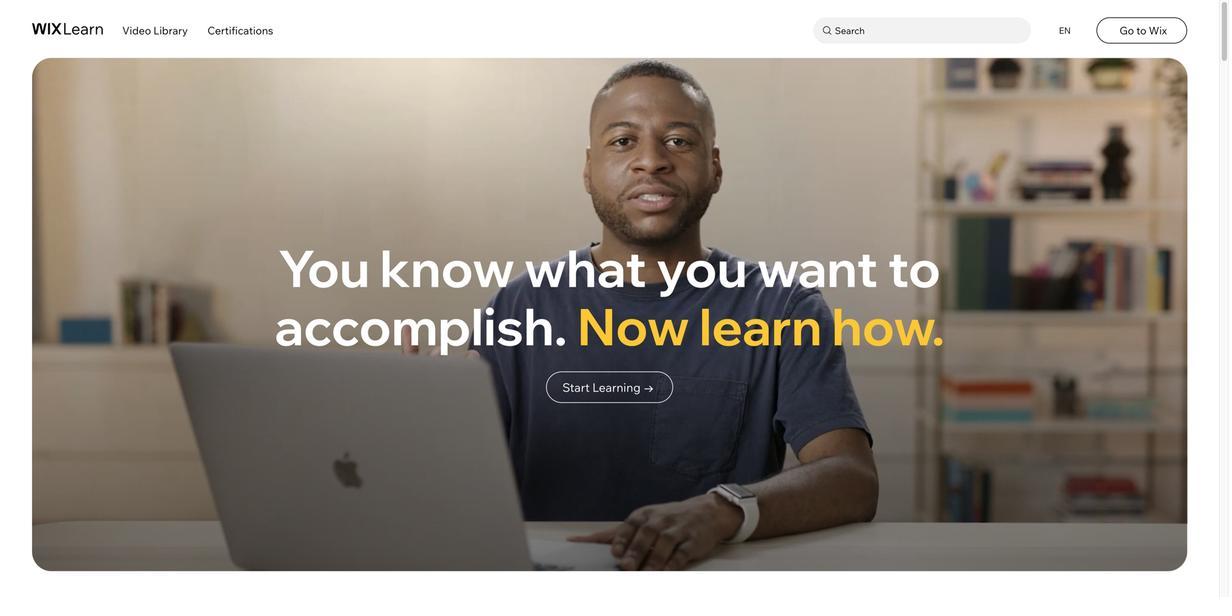 Task type: describe. For each thing, give the bounding box(es) containing it.
Search text field
[[832, 22, 1028, 39]]

know
[[380, 236, 515, 300]]

to inside 'link'
[[1137, 24, 1147, 37]]

you
[[279, 236, 370, 300]]

go
[[1120, 24, 1134, 37]]

en button
[[1051, 17, 1077, 44]]

video library
[[122, 24, 188, 37]]

you know what you want to accomplish.
[[274, 236, 941, 358]]

now learn how.
[[577, 294, 945, 358]]

accomplish.
[[274, 294, 568, 358]]



Task type: locate. For each thing, give the bounding box(es) containing it.
go to wix link
[[1097, 17, 1188, 44]]

you
[[657, 236, 748, 300]]

to inside you know what you want to accomplish.
[[888, 236, 941, 300]]

0 vertical spatial to
[[1137, 24, 1147, 37]]

how.
[[832, 294, 945, 358]]

start
[[563, 380, 590, 395]]

now
[[577, 294, 689, 358]]

to
[[1137, 24, 1147, 37], [888, 236, 941, 300]]

→
[[643, 380, 654, 395]]

learn
[[699, 294, 822, 358]]

certifications link
[[207, 24, 273, 37]]

want
[[758, 236, 878, 300]]

video library link
[[122, 24, 188, 37]]

certifications
[[207, 24, 273, 37]]

1 horizontal spatial to
[[1137, 24, 1147, 37]]

menu bar containing video library
[[0, 0, 1220, 58]]

wix
[[1149, 24, 1167, 37]]

1 vertical spatial to
[[888, 236, 941, 300]]

en
[[1059, 25, 1071, 36]]

start learning →
[[563, 380, 654, 395]]

menu bar
[[0, 0, 1220, 58]]

go to wix
[[1120, 24, 1167, 37]]

library
[[153, 24, 188, 37]]

start learning → link
[[546, 372, 673, 403]]

0 horizontal spatial to
[[888, 236, 941, 300]]

what
[[525, 236, 647, 300]]

learning
[[592, 380, 641, 395]]

video
[[122, 24, 151, 37]]



Task type: vqa. For each thing, say whether or not it's contained in the screenshot.
→
yes



